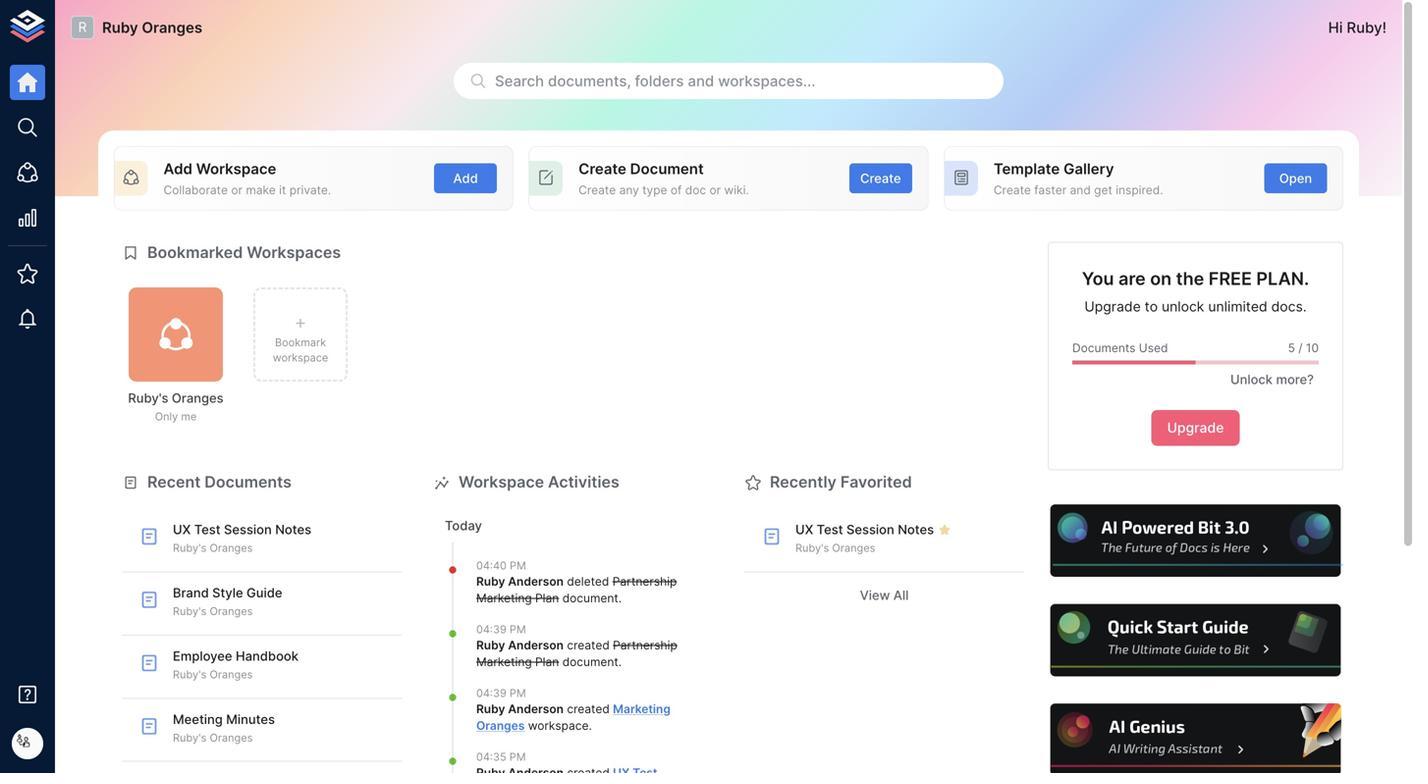Task type: locate. For each thing, give the bounding box(es) containing it.
created up workspace . at the bottom of page
[[567, 703, 610, 717]]

oranges down the style
[[210, 605, 253, 618]]

me
[[181, 411, 197, 423]]

ux inside ux test session notes ruby's oranges
[[173, 522, 191, 538]]

test inside ux test session notes ruby's oranges
[[194, 522, 221, 538]]

handbook
[[236, 649, 298, 664]]

0 vertical spatial upgrade
[[1084, 299, 1141, 315]]

folders
[[635, 72, 684, 90]]

add inside add workspace collaborate or make it private.
[[163, 160, 192, 178]]

ux test session notes
[[795, 522, 934, 538]]

notes for ux test session notes
[[898, 522, 934, 538]]

add for add workspace collaborate or make it private.
[[163, 160, 192, 178]]

workspace up make
[[196, 160, 276, 178]]

ruby's up only
[[128, 391, 168, 406]]

2 vertical spatial help image
[[1048, 701, 1343, 774]]

partnership marketing plan down 04:40 pm
[[476, 575, 677, 606]]

1 vertical spatial marketing
[[476, 655, 532, 670]]

0 vertical spatial document
[[562, 592, 618, 606]]

recent
[[147, 473, 201, 492]]

test up the ruby's oranges
[[817, 522, 843, 538]]

workspaces
[[247, 243, 341, 262]]

1 horizontal spatial documents
[[1072, 341, 1136, 356]]

today
[[445, 518, 482, 534]]

created
[[567, 639, 610, 653], [567, 703, 610, 717]]

1 vertical spatial documents
[[205, 473, 292, 492]]

workspace inside button
[[273, 352, 328, 364]]

partnership marketing plan up "marketing oranges"
[[476, 639, 677, 670]]

and
[[688, 72, 714, 90], [1070, 183, 1091, 197]]

1 vertical spatial created
[[567, 703, 610, 717]]

1 anderson from the top
[[508, 575, 564, 589]]

meeting minutes ruby's oranges
[[173, 712, 275, 745]]

ruby's inside meeting minutes ruby's oranges
[[173, 732, 207, 745]]

and down gallery
[[1070, 183, 1091, 197]]

document up "marketing oranges"
[[562, 655, 618, 670]]

pm
[[510, 560, 526, 573], [510, 624, 526, 636], [510, 688, 526, 700], [509, 751, 526, 764]]

ux
[[173, 522, 191, 538], [795, 522, 813, 538]]

ux down recent
[[173, 522, 191, 538]]

1 horizontal spatial ux
[[795, 522, 813, 538]]

1 vertical spatial help image
[[1048, 602, 1343, 680]]

ruby oranges
[[102, 19, 202, 36]]

ruby anderson created for document
[[476, 639, 613, 653]]

!
[[1382, 19, 1387, 36]]

0 horizontal spatial and
[[688, 72, 714, 90]]

document . down deleted
[[559, 592, 622, 606]]

created down deleted
[[567, 639, 610, 653]]

document down deleted
[[562, 592, 618, 606]]

bookmark workspace button
[[253, 288, 348, 382]]

2 ux from the left
[[795, 522, 813, 538]]

2 session from the left
[[846, 522, 894, 538]]

1 document . from the top
[[559, 592, 622, 606]]

2 test from the left
[[817, 522, 843, 538]]

created for document
[[567, 639, 610, 653]]

1 horizontal spatial upgrade
[[1167, 420, 1224, 437]]

04:39 down 04:40
[[476, 624, 507, 636]]

0 horizontal spatial session
[[224, 522, 272, 538]]

1 partnership marketing plan from the top
[[476, 575, 677, 606]]

0 vertical spatial document .
[[559, 592, 622, 606]]

document
[[562, 592, 618, 606], [562, 655, 618, 670]]

0 horizontal spatial upgrade
[[1084, 299, 1141, 315]]

1 session from the left
[[224, 522, 272, 538]]

session
[[224, 522, 272, 538], [846, 522, 894, 538]]

0 horizontal spatial add
[[163, 160, 192, 178]]

1 notes from the left
[[275, 522, 311, 538]]

document . for deleted
[[559, 592, 622, 606]]

guide
[[247, 586, 282, 601]]

1 vertical spatial and
[[1070, 183, 1091, 197]]

2 or from the left
[[709, 183, 721, 197]]

0 vertical spatial plan
[[535, 592, 559, 606]]

1 horizontal spatial add
[[453, 171, 478, 186]]

employee handbook ruby's oranges
[[173, 649, 298, 682]]

0 horizontal spatial workspace
[[196, 160, 276, 178]]

ruby anderson created for workspace
[[476, 703, 613, 717]]

partnership for created
[[613, 639, 677, 653]]

1 vertical spatial partnership
[[613, 639, 677, 653]]

oranges inside ux test session notes ruby's oranges
[[210, 542, 253, 555]]

1 ux from the left
[[173, 522, 191, 538]]

only
[[155, 411, 178, 423]]

r
[[78, 19, 87, 35]]

pm up workspace . at the bottom of page
[[510, 688, 526, 700]]

oranges up me
[[172, 391, 224, 406]]

oranges inside "marketing oranges"
[[476, 719, 525, 733]]

04:39 up 04:35 on the left bottom of the page
[[476, 688, 507, 700]]

2 plan from the top
[[535, 655, 559, 670]]

0 horizontal spatial notes
[[275, 522, 311, 538]]

documents,
[[548, 72, 631, 90]]

1 vertical spatial ruby anderson created
[[476, 703, 613, 717]]

1 vertical spatial document
[[562, 655, 618, 670]]

notes inside ux test session notes ruby's oranges
[[275, 522, 311, 538]]

pm right 04:35 on the left bottom of the page
[[509, 751, 526, 764]]

ruby's up brand
[[173, 542, 207, 555]]

anderson up workspace . at the bottom of page
[[508, 703, 564, 717]]

create
[[579, 160, 626, 178], [860, 171, 901, 186], [579, 183, 616, 197], [994, 183, 1031, 197]]

ruby's down brand
[[173, 605, 207, 618]]

session inside ux test session notes ruby's oranges
[[224, 522, 272, 538]]

meeting
[[173, 712, 223, 727]]

1 vertical spatial workspace
[[459, 473, 544, 492]]

partnership for deleted
[[612, 575, 677, 589]]

ruby's down meeting
[[173, 732, 207, 745]]

2 ruby anderson created from the top
[[476, 703, 613, 717]]

help image
[[1048, 502, 1343, 580], [1048, 602, 1343, 680], [1048, 701, 1343, 774]]

1 horizontal spatial session
[[846, 522, 894, 538]]

anderson down 04:40 pm
[[508, 575, 564, 589]]

1 vertical spatial workspace
[[528, 719, 589, 733]]

workspace activities
[[459, 473, 619, 492]]

5
[[1288, 341, 1295, 356]]

document . up "marketing oranges"
[[559, 655, 622, 670]]

private.
[[289, 183, 331, 197]]

0 horizontal spatial test
[[194, 522, 221, 538]]

1 horizontal spatial workspace
[[528, 719, 589, 733]]

test
[[194, 522, 221, 538], [817, 522, 843, 538]]

document for deleted
[[562, 592, 618, 606]]

documents
[[1072, 341, 1136, 356], [205, 473, 292, 492]]

session up the ruby's oranges
[[846, 522, 894, 538]]

3 help image from the top
[[1048, 701, 1343, 774]]

1 test from the left
[[194, 522, 221, 538]]

session down recent documents
[[224, 522, 272, 538]]

2 vertical spatial .
[[589, 719, 592, 733]]

2 partnership marketing plan from the top
[[476, 639, 677, 670]]

1 vertical spatial upgrade
[[1167, 420, 1224, 437]]

3 anderson from the top
[[508, 703, 564, 717]]

plan.
[[1256, 268, 1309, 290]]

bookmarked
[[147, 243, 243, 262]]

ruby anderson created up workspace . at the bottom of page
[[476, 703, 613, 717]]

upgrade inside you are on the free plan. upgrade to unlock unlimited docs.
[[1084, 299, 1141, 315]]

ruby anderson created
[[476, 639, 613, 653], [476, 703, 613, 717]]

1 plan from the top
[[535, 592, 559, 606]]

2 vertical spatial marketing
[[613, 703, 671, 717]]

pm right 04:40
[[510, 560, 526, 573]]

add inside button
[[453, 171, 478, 186]]

0 vertical spatial workspace
[[196, 160, 276, 178]]

04:39 pm for workspace .
[[476, 688, 526, 700]]

0 vertical spatial workspace
[[273, 352, 328, 364]]

plan down "ruby anderson deleted"
[[535, 592, 559, 606]]

2 vertical spatial anderson
[[508, 703, 564, 717]]

marketing for ruby anderson created
[[476, 655, 532, 670]]

all
[[893, 588, 909, 603]]

notes for ux test session notes ruby's oranges
[[275, 522, 311, 538]]

1 vertical spatial anderson
[[508, 639, 564, 653]]

workspace up 'today'
[[459, 473, 544, 492]]

view
[[860, 588, 890, 603]]

plan for created
[[535, 655, 559, 670]]

and right folders
[[688, 72, 714, 90]]

0 horizontal spatial ux
[[173, 522, 191, 538]]

0 vertical spatial created
[[567, 639, 610, 653]]

or
[[231, 183, 243, 197], [709, 183, 721, 197]]

04:39 pm down 04:40 pm
[[476, 624, 526, 636]]

0 vertical spatial partnership
[[612, 575, 677, 589]]

2 document from the top
[[562, 655, 618, 670]]

session for ux test session notes
[[846, 522, 894, 538]]

unlock
[[1230, 372, 1273, 387]]

2 created from the top
[[567, 703, 610, 717]]

or left make
[[231, 183, 243, 197]]

to
[[1145, 299, 1158, 315]]

oranges down minutes
[[210, 732, 253, 745]]

1 pm from the top
[[510, 560, 526, 573]]

or right doc
[[709, 183, 721, 197]]

04:39 pm up 04:35 pm
[[476, 688, 526, 700]]

marketing oranges
[[476, 703, 671, 733]]

1 created from the top
[[567, 639, 610, 653]]

document .
[[559, 592, 622, 606], [559, 655, 622, 670]]

notes up guide
[[275, 522, 311, 538]]

notes down the favorited at the bottom of the page
[[898, 522, 934, 538]]

pm down "ruby anderson deleted"
[[510, 624, 526, 636]]

workspaces...
[[718, 72, 816, 90]]

2 document . from the top
[[559, 655, 622, 670]]

ruby's inside 'brand style guide ruby's oranges'
[[173, 605, 207, 618]]

ruby's down employee
[[173, 669, 207, 682]]

0 vertical spatial 04:39 pm
[[476, 624, 526, 636]]

0 vertical spatial ruby anderson created
[[476, 639, 613, 653]]

anderson down "ruby anderson deleted"
[[508, 639, 564, 653]]

1 horizontal spatial or
[[709, 183, 721, 197]]

1 or from the left
[[231, 183, 243, 197]]

more?
[[1276, 372, 1314, 387]]

1 vertical spatial document .
[[559, 655, 622, 670]]

2 04:39 pm from the top
[[476, 688, 526, 700]]

upgrade down you at right top
[[1084, 299, 1141, 315]]

0 horizontal spatial workspace
[[273, 352, 328, 364]]

2 notes from the left
[[898, 522, 934, 538]]

1 vertical spatial plan
[[535, 655, 559, 670]]

template
[[994, 160, 1060, 178]]

upgrade down the unlock more? 'button'
[[1167, 420, 1224, 437]]

oranges inside the "ruby's oranges only me"
[[172, 391, 224, 406]]

ruby anderson created down "ruby anderson deleted"
[[476, 639, 613, 653]]

1 04:39 from the top
[[476, 624, 507, 636]]

ux up the ruby's oranges
[[795, 522, 813, 538]]

wiki.
[[724, 183, 749, 197]]

upgrade
[[1084, 299, 1141, 315], [1167, 420, 1224, 437]]

test down recent documents
[[194, 522, 221, 538]]

hi
[[1328, 19, 1343, 36]]

or inside add workspace collaborate or make it private.
[[231, 183, 243, 197]]

oranges inside 'brand style guide ruby's oranges'
[[210, 605, 253, 618]]

create button
[[849, 163, 912, 194]]

1 vertical spatial partnership marketing plan
[[476, 639, 677, 670]]

oranges up the style
[[210, 542, 253, 555]]

0 vertical spatial anderson
[[508, 575, 564, 589]]

2 anderson from the top
[[508, 639, 564, 653]]

1 horizontal spatial and
[[1070, 183, 1091, 197]]

ruby's
[[128, 391, 168, 406], [173, 542, 207, 555], [795, 542, 829, 555], [173, 605, 207, 618], [173, 669, 207, 682], [173, 732, 207, 745]]

1 horizontal spatial workspace
[[459, 473, 544, 492]]

2 04:39 from the top
[[476, 688, 507, 700]]

workspace
[[273, 352, 328, 364], [528, 719, 589, 733]]

1 horizontal spatial notes
[[898, 522, 934, 538]]

0 vertical spatial partnership marketing plan
[[476, 575, 677, 606]]

1 horizontal spatial test
[[817, 522, 843, 538]]

oranges down employee
[[210, 669, 253, 682]]

created for workspace
[[567, 703, 610, 717]]

plan for deleted
[[535, 592, 559, 606]]

oranges
[[142, 19, 202, 36], [172, 391, 224, 406], [210, 542, 253, 555], [832, 542, 875, 555], [210, 605, 253, 618], [210, 669, 253, 682], [476, 719, 525, 733], [210, 732, 253, 745]]

1 document from the top
[[562, 592, 618, 606]]

marketing
[[476, 592, 532, 606], [476, 655, 532, 670], [613, 703, 671, 717]]

1 ruby anderson created from the top
[[476, 639, 613, 653]]

1 04:39 pm from the top
[[476, 624, 526, 636]]

1 vertical spatial 04:39
[[476, 688, 507, 700]]

add for add
[[453, 171, 478, 186]]

1 vertical spatial 04:39 pm
[[476, 688, 526, 700]]

partnership marketing plan
[[476, 575, 677, 606], [476, 639, 677, 670]]

progress bar
[[949, 361, 1319, 365]]

session for ux test session notes ruby's oranges
[[224, 522, 272, 538]]

ruby's oranges only me
[[128, 391, 224, 423]]

0 vertical spatial marketing
[[476, 592, 532, 606]]

workspace
[[196, 160, 276, 178], [459, 473, 544, 492]]

unlock more?
[[1230, 372, 1314, 387]]

add
[[163, 160, 192, 178], [453, 171, 478, 186]]

oranges up 04:35 pm
[[476, 719, 525, 733]]

notes
[[275, 522, 311, 538], [898, 522, 934, 538]]

0 vertical spatial documents
[[1072, 341, 1136, 356]]

0 horizontal spatial or
[[231, 183, 243, 197]]

bookmarked workspaces
[[147, 243, 341, 262]]

minutes
[[226, 712, 275, 727]]

documents left "used"
[[1072, 341, 1136, 356]]

0 vertical spatial and
[[688, 72, 714, 90]]

you
[[1082, 268, 1114, 290]]

search documents, folders and workspaces...
[[495, 72, 816, 90]]

unlimited
[[1208, 299, 1267, 315]]

plan up "marketing oranges"
[[535, 655, 559, 670]]

0 vertical spatial 04:39
[[476, 624, 507, 636]]

0 vertical spatial help image
[[1048, 502, 1343, 580]]

documents up ux test session notes ruby's oranges
[[205, 473, 292, 492]]



Task type: vqa. For each thing, say whether or not it's contained in the screenshot.
Conference
no



Task type: describe. For each thing, give the bounding box(es) containing it.
hi ruby !
[[1328, 19, 1387, 36]]

1 help image from the top
[[1048, 502, 1343, 580]]

collaborate
[[163, 183, 228, 197]]

create document create any type of doc or wiki.
[[579, 160, 749, 197]]

template gallery create faster and get inspired.
[[994, 160, 1163, 197]]

faster
[[1034, 183, 1067, 197]]

04:40 pm
[[476, 560, 526, 573]]

document for created
[[562, 655, 618, 670]]

04:39 pm for document .
[[476, 624, 526, 636]]

unlock more? button
[[1220, 365, 1319, 395]]

add workspace collaborate or make it private.
[[163, 160, 331, 197]]

ux test session notes ruby's oranges
[[173, 522, 311, 555]]

04:40
[[476, 560, 507, 573]]

create inside 'button'
[[860, 171, 901, 186]]

recently favorited
[[770, 473, 912, 492]]

3 pm from the top
[[510, 688, 526, 700]]

partnership marketing plan for created
[[476, 639, 677, 670]]

you are on the free plan. upgrade to unlock unlimited docs.
[[1082, 268, 1309, 315]]

search
[[495, 72, 544, 90]]

unlock
[[1162, 299, 1204, 315]]

marketing for ruby anderson deleted
[[476, 592, 532, 606]]

0 vertical spatial .
[[618, 592, 622, 606]]

document . for created
[[559, 655, 622, 670]]

ux for ux test session notes ruby's oranges
[[173, 522, 191, 538]]

the
[[1176, 268, 1204, 290]]

gallery
[[1063, 160, 1114, 178]]

upgrade button
[[1151, 411, 1240, 447]]

workspace inside add workspace collaborate or make it private.
[[196, 160, 276, 178]]

employee
[[173, 649, 232, 664]]

make
[[246, 183, 276, 197]]

04:39 for document
[[476, 624, 507, 636]]

ruby's oranges
[[795, 542, 875, 555]]

brand style guide ruby's oranges
[[173, 586, 282, 618]]

add button
[[434, 163, 497, 194]]

10
[[1306, 341, 1319, 356]]

4 pm from the top
[[509, 751, 526, 764]]

search documents, folders and workspaces... button
[[454, 63, 1004, 99]]

activities
[[548, 473, 619, 492]]

inspired.
[[1116, 183, 1163, 197]]

oranges down ux test session notes
[[832, 542, 875, 555]]

brand
[[173, 586, 209, 601]]

04:35
[[476, 751, 506, 764]]

04:39 for workspace
[[476, 688, 507, 700]]

are
[[1118, 268, 1146, 290]]

bookmark workspace
[[273, 336, 328, 364]]

get
[[1094, 183, 1112, 197]]

view all
[[860, 588, 909, 603]]

favorited
[[840, 473, 912, 492]]

ruby's down ux test session notes
[[795, 542, 829, 555]]

test for ux test session notes ruby's oranges
[[194, 522, 221, 538]]

documents used
[[1072, 341, 1168, 356]]

ux for ux test session notes
[[795, 522, 813, 538]]

or inside the create document create any type of doc or wiki.
[[709, 183, 721, 197]]

view all button
[[744, 581, 1024, 611]]

workspace .
[[525, 719, 592, 733]]

open button
[[1264, 163, 1327, 194]]

free
[[1209, 268, 1252, 290]]

bookmark
[[275, 336, 326, 349]]

upgrade inside button
[[1167, 420, 1224, 437]]

recent documents
[[147, 473, 292, 492]]

doc
[[685, 183, 706, 197]]

any
[[619, 183, 639, 197]]

2 help image from the top
[[1048, 602, 1343, 680]]

docs.
[[1271, 299, 1307, 315]]

oranges right r
[[142, 19, 202, 36]]

0 horizontal spatial documents
[[205, 473, 292, 492]]

type
[[642, 183, 667, 197]]

it
[[279, 183, 286, 197]]

open
[[1279, 171, 1312, 186]]

ruby's inside ux test session notes ruby's oranges
[[173, 542, 207, 555]]

of
[[671, 183, 682, 197]]

ruby anderson deleted
[[476, 575, 612, 589]]

oranges inside the employee handbook ruby's oranges
[[210, 669, 253, 682]]

style
[[212, 586, 243, 601]]

test for ux test session notes
[[817, 522, 843, 538]]

marketing oranges link
[[476, 703, 671, 733]]

deleted
[[567, 575, 609, 589]]

1 vertical spatial .
[[618, 655, 622, 670]]

ruby's inside the employee handbook ruby's oranges
[[173, 669, 207, 682]]

oranges inside meeting minutes ruby's oranges
[[210, 732, 253, 745]]

used
[[1139, 341, 1168, 356]]

document
[[630, 160, 704, 178]]

recently
[[770, 473, 837, 492]]

04:35 pm
[[476, 751, 526, 764]]

2 pm from the top
[[510, 624, 526, 636]]

/
[[1298, 341, 1303, 356]]

partnership marketing plan for deleted
[[476, 575, 677, 606]]

and inside button
[[688, 72, 714, 90]]

on
[[1150, 268, 1172, 290]]

marketing inside "marketing oranges"
[[613, 703, 671, 717]]

ruby's inside the "ruby's oranges only me"
[[128, 391, 168, 406]]

create inside template gallery create faster and get inspired.
[[994, 183, 1031, 197]]

5 / 10
[[1288, 341, 1319, 356]]

and inside template gallery create faster and get inspired.
[[1070, 183, 1091, 197]]



